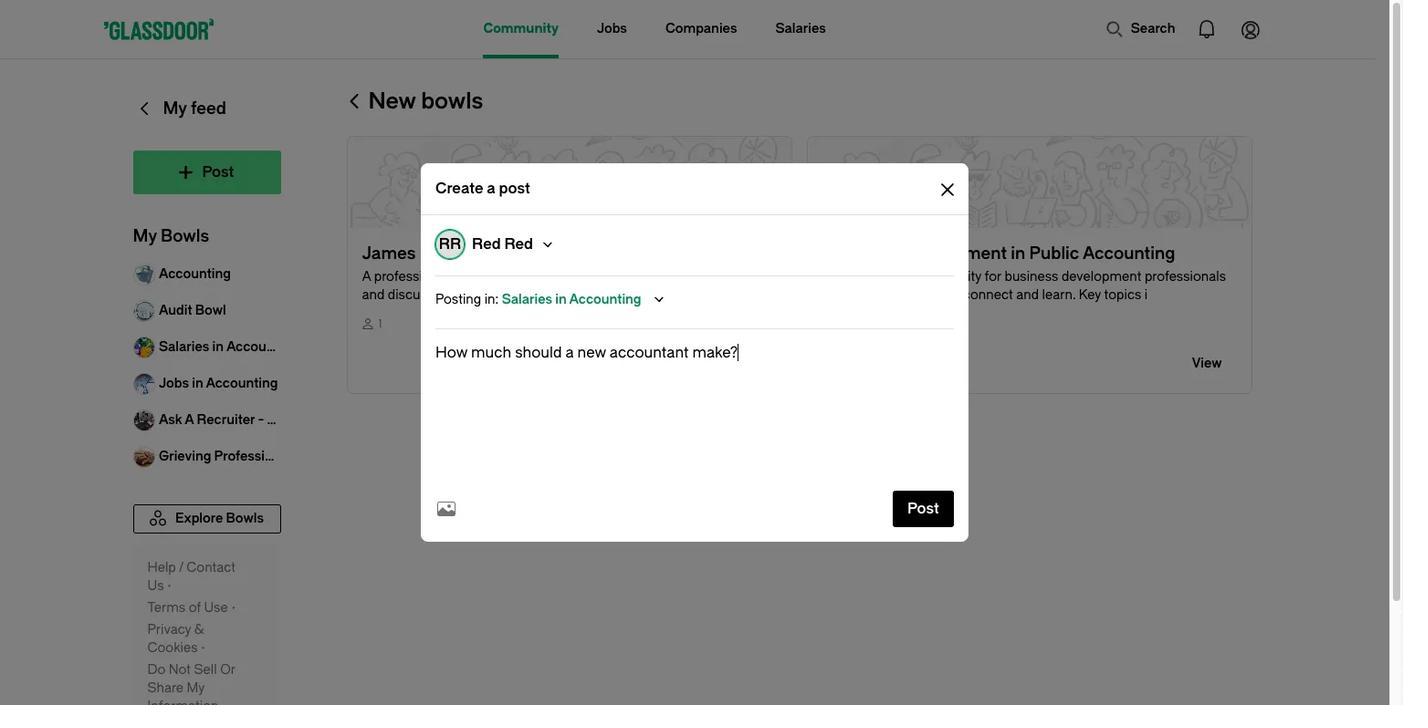 Task type: describe. For each thing, give the bounding box(es) containing it.
2 red from the left
[[504, 236, 533, 253]]

1 link for 1st '1' button from the left
[[362, 316, 777, 350]]

companies link
[[666, 0, 737, 58]]

1 red from the left
[[472, 236, 501, 253]]

Share your experience or get advice from other professionals. text field
[[436, 344, 954, 477]]

jobs link
[[597, 0, 627, 58]]

new
[[368, 89, 416, 114]]

0 vertical spatial salaries
[[776, 21, 826, 37]]

2 r from the left
[[450, 236, 461, 253]]

in
[[555, 292, 567, 308]]

2 1 button from the left
[[807, 136, 1252, 394]]

posting in: salaries in accounting
[[436, 292, 642, 308]]

accounting
[[569, 292, 642, 308]]

companies
[[666, 21, 737, 37]]

red red
[[472, 236, 533, 253]]

create
[[436, 180, 484, 197]]

r r
[[439, 236, 461, 253]]



Task type: vqa. For each thing, say whether or not it's contained in the screenshot.
of to the bottom
no



Task type: locate. For each thing, give the bounding box(es) containing it.
1 for first '1' button from right
[[839, 318, 842, 330]]

2 1 link from the left
[[822, 316, 1237, 350]]

1 horizontal spatial 1 link
[[822, 316, 1237, 350]]

r
[[439, 236, 450, 253], [450, 236, 461, 253]]

1 link
[[362, 316, 777, 350], [822, 316, 1237, 350]]

in:
[[485, 292, 499, 308]]

1 horizontal spatial red
[[504, 236, 533, 253]]

post
[[499, 180, 531, 197]]

1 horizontal spatial 1 button
[[807, 136, 1252, 394]]

bowls
[[421, 89, 483, 114]]

red right r r at the top left of page
[[472, 236, 501, 253]]

community link
[[483, 0, 559, 58]]

1 button
[[347, 136, 792, 394], [807, 136, 1252, 394]]

red
[[472, 236, 501, 253], [504, 236, 533, 253]]

1 r from the left
[[439, 236, 450, 253]]

toogle identity element
[[436, 230, 465, 259]]

community
[[483, 21, 559, 37]]

1 1 link from the left
[[362, 316, 777, 350]]

2 1 from the left
[[839, 318, 842, 330]]

0 horizontal spatial 1
[[378, 318, 382, 330]]

0 horizontal spatial salaries
[[502, 292, 552, 308]]

a
[[487, 180, 496, 197]]

1 1 from the left
[[378, 318, 382, 330]]

jobs
[[597, 21, 627, 37]]

1 horizontal spatial salaries
[[776, 21, 826, 37]]

r left 'red red'
[[450, 236, 461, 253]]

create a post
[[436, 180, 531, 197]]

posting
[[436, 292, 481, 308]]

salaries
[[776, 21, 826, 37], [502, 292, 552, 308]]

1 for 1st '1' button from the left
[[378, 318, 382, 330]]

0 horizontal spatial 1 button
[[347, 136, 792, 394]]

red down post
[[504, 236, 533, 253]]

r up posting
[[439, 236, 450, 253]]

1 vertical spatial salaries
[[502, 292, 552, 308]]

salaries link
[[776, 0, 826, 58]]

0 horizontal spatial 1 link
[[362, 316, 777, 350]]

1
[[378, 318, 382, 330], [839, 318, 842, 330]]

1 1 button from the left
[[347, 136, 792, 394]]

0 horizontal spatial red
[[472, 236, 501, 253]]

new bowls
[[368, 89, 483, 114]]

1 link for first '1' button from right
[[822, 316, 1237, 350]]

1 horizontal spatial 1
[[839, 318, 842, 330]]



